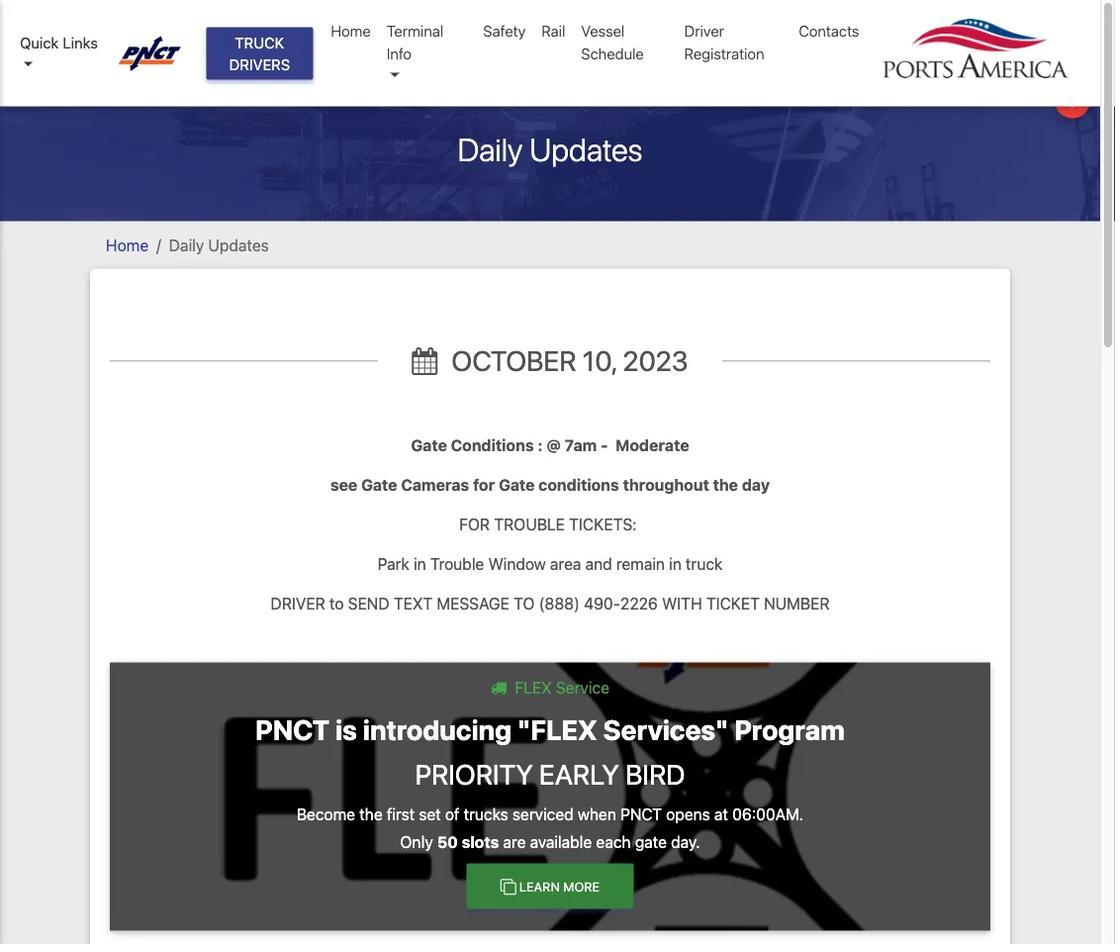 Task type: describe. For each thing, give the bounding box(es) containing it.
conditions
[[451, 436, 534, 454]]

cameras
[[401, 475, 469, 494]]

@
[[547, 436, 561, 454]]

throughout
[[623, 475, 710, 494]]

1 horizontal spatial daily updates
[[458, 130, 643, 168]]

message
[[437, 594, 510, 613]]

driver registration
[[685, 22, 765, 62]]

number
[[764, 594, 830, 613]]

tickets:
[[569, 515, 637, 534]]

service
[[556, 679, 610, 697]]

contacts link
[[791, 12, 868, 50]]

contacts
[[799, 22, 860, 40]]

10,
[[583, 344, 617, 377]]

serviced
[[513, 805, 574, 823]]

day.
[[671, 832, 700, 851]]

truck image
[[491, 681, 507, 696]]

links
[[63, 33, 98, 51]]

clone image
[[501, 879, 517, 895]]

set
[[419, 805, 441, 823]]

truck drivers
[[229, 33, 290, 73]]

of
[[445, 805, 460, 823]]

driver to send text message to (888) 490-2226 with ticket number
[[271, 594, 830, 613]]

each
[[596, 832, 631, 851]]

for
[[459, 515, 490, 534]]

driver
[[271, 594, 325, 613]]

gate conditions : @ 7am -  moderate
[[411, 436, 690, 454]]

learn more link
[[467, 864, 634, 909]]

become
[[297, 805, 355, 823]]

services"
[[603, 713, 729, 746]]

1 horizontal spatial home
[[331, 22, 371, 40]]

safety
[[484, 22, 526, 40]]

06:00am.
[[733, 805, 804, 823]]

bird
[[626, 758, 686, 790]]

terminal info
[[387, 22, 444, 62]]

conditions
[[539, 475, 619, 494]]

terminal
[[387, 22, 444, 40]]

1 vertical spatial updates
[[208, 236, 269, 254]]

50
[[437, 832, 458, 851]]

(888)
[[539, 594, 580, 613]]

1 horizontal spatial gate
[[411, 436, 447, 454]]

priority
[[415, 758, 533, 790]]

truck drivers link
[[206, 27, 313, 79]]

pnct inside become the first set of trucks serviced when pnct opens at 06:00am. only 50 slots are available each gate day.
[[621, 805, 662, 823]]

rail
[[542, 22, 566, 40]]

to
[[514, 594, 535, 613]]

send
[[348, 594, 390, 613]]

0 horizontal spatial daily
[[169, 236, 204, 254]]

window
[[489, 554, 546, 573]]

1 vertical spatial daily updates
[[169, 236, 269, 254]]

area
[[550, 554, 581, 573]]

driver registration link
[[677, 12, 791, 72]]

2226
[[621, 594, 658, 613]]

first
[[387, 805, 415, 823]]

0 vertical spatial updates
[[530, 130, 643, 168]]

only
[[400, 832, 433, 851]]

at
[[715, 805, 729, 823]]

flex service
[[511, 679, 610, 697]]

:
[[538, 436, 543, 454]]



Task type: vqa. For each thing, say whether or not it's contained in the screenshot.
first 10/4/2023 06:00 from the bottom of the page
no



Task type: locate. For each thing, give the bounding box(es) containing it.
0 vertical spatial daily
[[458, 130, 523, 168]]

driver
[[685, 22, 725, 40]]

gate up cameras
[[411, 436, 447, 454]]

2 in from the left
[[669, 554, 682, 573]]

see gate cameras for gate conditions throughout the day
[[330, 475, 770, 494]]

vessel schedule
[[581, 22, 644, 62]]

opens
[[666, 805, 710, 823]]

gate
[[411, 436, 447, 454], [361, 475, 397, 494], [499, 475, 535, 494]]

490-
[[584, 594, 621, 613]]

pnct up gate
[[621, 805, 662, 823]]

the left day
[[713, 475, 739, 494]]

with
[[662, 594, 702, 613]]

rail link
[[534, 12, 574, 50]]

daily
[[458, 130, 523, 168], [169, 236, 204, 254]]

october
[[452, 344, 577, 377]]

safety link
[[476, 12, 534, 50]]

truck
[[235, 33, 284, 51]]

day
[[742, 475, 770, 494]]

flex
[[515, 679, 552, 697]]

text
[[394, 594, 433, 613]]

trouble
[[494, 515, 565, 534]]

updates
[[530, 130, 643, 168], [208, 236, 269, 254]]

when
[[578, 805, 617, 823]]

for
[[473, 475, 495, 494]]

become the first set of trucks serviced when pnct opens at 06:00am. only 50 slots are available each gate day.
[[297, 805, 804, 851]]

0 vertical spatial the
[[713, 475, 739, 494]]

schedule
[[581, 45, 644, 62]]

are
[[503, 832, 526, 851]]

quick links
[[20, 33, 98, 51]]

1 vertical spatial home
[[106, 236, 149, 254]]

gate right see
[[361, 475, 397, 494]]

terminal info link
[[379, 12, 476, 95]]

0 vertical spatial daily updates
[[458, 130, 643, 168]]

0 horizontal spatial daily updates
[[169, 236, 269, 254]]

moderate
[[616, 436, 690, 454]]

the left first
[[360, 805, 383, 823]]

1 vertical spatial the
[[360, 805, 383, 823]]

0 horizontal spatial home link
[[106, 236, 149, 254]]

ticket
[[707, 594, 760, 613]]

early
[[539, 758, 620, 790]]

1 horizontal spatial updates
[[530, 130, 643, 168]]

pnct
[[255, 713, 330, 746], [621, 805, 662, 823]]

0 vertical spatial pnct
[[255, 713, 330, 746]]

1 horizontal spatial pnct
[[621, 805, 662, 823]]

the
[[713, 475, 739, 494], [360, 805, 383, 823]]

more
[[564, 879, 600, 894]]

is
[[336, 713, 357, 746]]

drivers
[[229, 56, 290, 73]]

gate right for at left
[[499, 475, 535, 494]]

info
[[387, 45, 412, 62]]

to
[[330, 594, 344, 613]]

in right park
[[414, 554, 426, 573]]

0 horizontal spatial the
[[360, 805, 383, 823]]

trucks
[[464, 805, 509, 823]]

available
[[530, 832, 592, 851]]

daily updates
[[458, 130, 643, 168], [169, 236, 269, 254]]

home link
[[323, 12, 379, 50], [106, 236, 149, 254]]

0 vertical spatial home link
[[323, 12, 379, 50]]

1 horizontal spatial in
[[669, 554, 682, 573]]

in left truck
[[669, 554, 682, 573]]

0 horizontal spatial in
[[414, 554, 426, 573]]

for trouble tickets:
[[455, 515, 645, 534]]

-
[[601, 436, 608, 454]]

in
[[414, 554, 426, 573], [669, 554, 682, 573]]

1 horizontal spatial daily
[[458, 130, 523, 168]]

calendar image
[[412, 347, 438, 375]]

0 horizontal spatial home
[[106, 236, 149, 254]]

vessel
[[581, 22, 625, 40]]

priority early bird
[[415, 758, 686, 790]]

1 vertical spatial pnct
[[621, 805, 662, 823]]

pnct is introducing "flex services" program
[[255, 713, 845, 746]]

2023
[[623, 344, 689, 377]]

0 vertical spatial home
[[331, 22, 371, 40]]

park in trouble window area and remain in truck
[[378, 554, 723, 573]]

0 horizontal spatial gate
[[361, 475, 397, 494]]

0 horizontal spatial pnct
[[255, 713, 330, 746]]

registration
[[685, 45, 765, 62]]

trouble
[[431, 554, 484, 573]]

park
[[378, 554, 410, 573]]

october 10, 2023
[[446, 344, 689, 377]]

home
[[331, 22, 371, 40], [106, 236, 149, 254]]

vessel schedule link
[[574, 12, 677, 72]]

7am
[[565, 436, 597, 454]]

slots
[[462, 832, 499, 851]]

quick links link
[[20, 31, 100, 75]]

1 vertical spatial home link
[[106, 236, 149, 254]]

2 horizontal spatial gate
[[499, 475, 535, 494]]

0 horizontal spatial updates
[[208, 236, 269, 254]]

see
[[330, 475, 358, 494]]

introducing
[[363, 713, 512, 746]]

pnct left is
[[255, 713, 330, 746]]

1 horizontal spatial home link
[[323, 12, 379, 50]]

learn
[[519, 879, 560, 894]]

learn more
[[519, 879, 600, 894]]

1 horizontal spatial the
[[713, 475, 739, 494]]

gate
[[635, 832, 667, 851]]

remain
[[617, 554, 665, 573]]

program
[[735, 713, 845, 746]]

1 in from the left
[[414, 554, 426, 573]]

quick
[[20, 33, 59, 51]]

the inside become the first set of trucks serviced when pnct opens at 06:00am. only 50 slots are available each gate day.
[[360, 805, 383, 823]]

and
[[586, 554, 612, 573]]

truck
[[686, 554, 723, 573]]

1 vertical spatial daily
[[169, 236, 204, 254]]

"flex
[[518, 713, 597, 746]]



